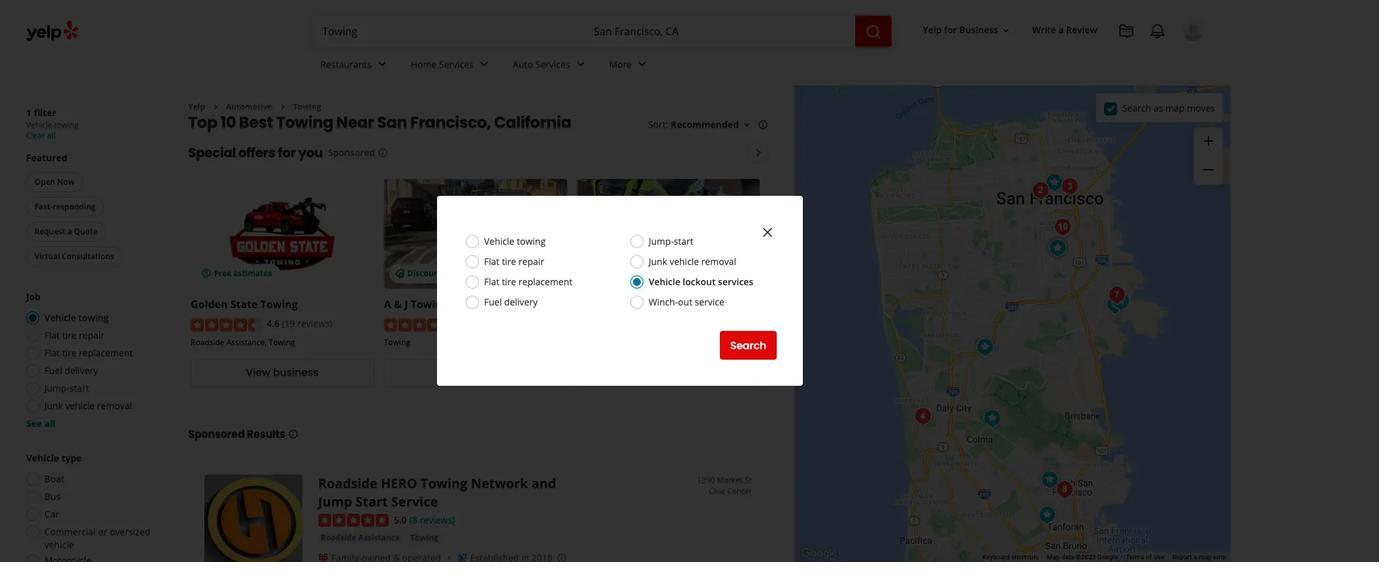 Task type: locate. For each thing, give the bounding box(es) containing it.
1 services from the left
[[439, 58, 474, 70]]

1 horizontal spatial a
[[1059, 24, 1064, 36]]

offers
[[238, 144, 275, 162]]

0 vertical spatial sponsored
[[328, 147, 375, 159]]

virtual
[[35, 251, 60, 262]]

1 estimates from the left
[[233, 268, 272, 279]]

vehicle towing
[[484, 235, 546, 248], [44, 312, 109, 324]]

services right home
[[439, 58, 474, 70]]

for left you
[[278, 144, 296, 162]]

24 chevron down v2 image left "auto"
[[476, 56, 492, 72]]

towing inside option group
[[78, 312, 109, 324]]

map
[[1047, 554, 1060, 561]]

0 vertical spatial option group
[[22, 291, 162, 431]]

search inside button
[[730, 338, 766, 353]]

junk vehicle removal up see all button on the left of the page
[[44, 400, 132, 412]]

yelp inside button
[[923, 24, 942, 36]]

0 vertical spatial all
[[47, 130, 55, 141]]

home services link
[[400, 47, 503, 85]]

jump
[[318, 493, 352, 511]]

hulks towing image
[[1045, 235, 1071, 261], [1045, 235, 1071, 261]]

map left error
[[1199, 554, 1212, 561]]

16 info v2 image
[[758, 120, 768, 130], [378, 148, 388, 158], [288, 429, 298, 440]]

1 vertical spatial junk
[[44, 400, 63, 412]]

keyboard shortcuts
[[983, 554, 1039, 561]]

roadside for roadside assistance, towing
[[191, 337, 224, 348]]

report a map error
[[1173, 554, 1227, 561]]

more link
[[599, 47, 661, 85]]

1 vertical spatial jump-start
[[44, 382, 89, 395]]

1 vertical spatial sponsored
[[188, 427, 245, 442]]

1 horizontal spatial 24 chevron down v2 image
[[476, 56, 492, 72]]

0 horizontal spatial junk
[[44, 400, 63, 412]]

jump- up see all button on the left of the page
[[44, 382, 70, 395]]

1 horizontal spatial junk
[[649, 255, 667, 268]]

24 chevron down v2 image right auto services
[[573, 56, 588, 72]]

free estimates link
[[191, 179, 374, 289], [577, 179, 760, 289]]

flat tire replacement inside search dialog
[[484, 276, 573, 288]]

network
[[471, 475, 528, 493]]

jerry's recovery & transport image
[[1045, 235, 1071, 261], [1045, 235, 1071, 261]]

or
[[98, 526, 107, 538]]

roadside up jump
[[318, 475, 378, 493]]

1 horizontal spatial jump-start
[[649, 235, 694, 248]]

keyboard
[[983, 554, 1010, 561]]

0 vertical spatial vehicle
[[670, 255, 699, 268]]

1 vertical spatial flat tire repair
[[44, 329, 105, 342]]

boat
[[44, 473, 64, 485]]

1 vertical spatial 16 info v2 image
[[378, 148, 388, 158]]

0 vertical spatial vehicle towing
[[484, 235, 546, 248]]

towing right 16 chevron right v2 image
[[293, 101, 321, 112]]

free estimates link for hulks towing
[[577, 179, 760, 289]]

vehicle up lockout
[[670, 255, 699, 268]]

see all
[[26, 418, 55, 430]]

24 chevron down v2 image
[[374, 56, 390, 72], [476, 56, 492, 72]]

towing inside 1 filter vehicle towing clear all
[[54, 120, 79, 131]]

jump-start up lockout
[[649, 235, 694, 248]]

towing
[[54, 120, 79, 131], [517, 235, 546, 248], [78, 312, 109, 324]]

0 horizontal spatial free estimates
[[214, 268, 272, 279]]

2 vertical spatial vehicle
[[44, 539, 74, 551]]

1 horizontal spatial 16 info v2 image
[[378, 148, 388, 158]]

1 horizontal spatial junk vehicle removal
[[649, 255, 736, 268]]

1 horizontal spatial flat tire replacement
[[484, 276, 573, 288]]

0 horizontal spatial for
[[278, 144, 296, 162]]

0 vertical spatial junk vehicle removal
[[649, 255, 736, 268]]

2 vertical spatial a
[[1194, 554, 1197, 561]]

search left "as"
[[1123, 102, 1151, 114]]

1 horizontal spatial sponsored
[[328, 147, 375, 159]]

0 horizontal spatial roadside hero towing network and jump start service image
[[205, 475, 303, 563]]

reviews) up "towing" button
[[420, 514, 455, 527]]

reviews) right (19
[[297, 318, 333, 330]]

1 horizontal spatial towing link
[[408, 532, 441, 545]]

roadside inside roadside hero towing network and jump start service
[[318, 475, 378, 493]]

2 option group from the top
[[22, 452, 162, 563]]

24 chevron down v2 image inside restaurants link
[[374, 56, 390, 72]]

16 free estimates v2 image
[[201, 269, 212, 279]]

golden state towing image
[[1037, 467, 1063, 493]]

1 vertical spatial a
[[67, 226, 72, 237]]

next image
[[751, 145, 767, 161]]

a for request
[[67, 226, 72, 237]]

0 horizontal spatial services
[[439, 58, 474, 70]]

1 24 chevron down v2 image from the left
[[374, 56, 390, 72]]

discounts available
[[408, 268, 484, 279]]

junk up see all button on the left of the page
[[44, 400, 63, 412]]

estimates
[[233, 268, 272, 279], [620, 268, 659, 279]]

shortcuts
[[1012, 554, 1039, 561]]

for inside button
[[944, 24, 957, 36]]

towing down (8 reviews)
[[410, 533, 438, 544]]

towing link right 16 chevron right v2 image
[[293, 101, 321, 112]]

free estimates up hulks towing link
[[601, 268, 659, 279]]

2 free estimates link from the left
[[577, 179, 760, 289]]

request a quote
[[35, 226, 98, 237]]

start inside search dialog
[[674, 235, 694, 248]]

top
[[188, 112, 217, 134]]

0 horizontal spatial 24 chevron down v2 image
[[374, 56, 390, 72]]

a inside button
[[67, 226, 72, 237]]

zoom out image
[[1201, 162, 1217, 178]]

search down services
[[730, 338, 766, 353]]

discounts
[[408, 268, 446, 279]]

junk vehicle removal
[[649, 255, 736, 268], [44, 400, 132, 412]]

filter
[[34, 107, 56, 119]]

flat tire repair inside search dialog
[[484, 255, 544, 268]]

1 horizontal spatial 24 chevron down v2 image
[[635, 56, 650, 72]]

0 horizontal spatial sponsored
[[188, 427, 245, 442]]

1 vertical spatial option group
[[22, 452, 162, 563]]

estimates up winch-
[[620, 268, 659, 279]]

roadside assistance button
[[318, 532, 403, 545]]

google
[[1098, 554, 1118, 561]]

1 horizontal spatial roadside hero towing network and jump start service image
[[1042, 170, 1068, 196]]

of
[[1146, 554, 1152, 561]]

service
[[391, 493, 438, 511]]

0 horizontal spatial jump-
[[44, 382, 70, 395]]

all
[[47, 130, 55, 141], [44, 418, 55, 430]]

0 vertical spatial fuel delivery
[[484, 296, 538, 308]]

16 chevron right v2 image
[[277, 102, 288, 112]]

1 vertical spatial fuel delivery
[[44, 365, 98, 377]]

jump-start up see all button on the left of the page
[[44, 382, 89, 395]]

a
[[1059, 24, 1064, 36], [67, 226, 72, 237], [1194, 554, 1197, 561]]

1 free estimates link from the left
[[191, 179, 374, 289]]

5.0 link
[[394, 513, 407, 527]]

2 services from the left
[[535, 58, 570, 70]]

free estimates up the state
[[214, 268, 272, 279]]

winch-
[[649, 296, 678, 308]]

0 vertical spatial removal
[[702, 255, 736, 268]]

1 vertical spatial flat tire replacement
[[44, 347, 133, 359]]

0 horizontal spatial free
[[214, 268, 231, 279]]

fuel inside search dialog
[[484, 296, 502, 308]]

24 chevron down v2 image inside 'home services' "link"
[[476, 56, 492, 72]]

jump- up vehicle lockout services
[[649, 235, 674, 248]]

1 free estimates from the left
[[214, 268, 272, 279]]

2 vertical spatial 16 info v2 image
[[288, 429, 298, 440]]

0 vertical spatial delivery
[[504, 296, 538, 308]]

info icon image
[[557, 553, 567, 563], [557, 553, 567, 563]]

24 chevron down v2 image for restaurants
[[374, 56, 390, 72]]

for left business
[[944, 24, 957, 36]]

0 vertical spatial towing link
[[293, 101, 321, 112]]

map right "as"
[[1166, 102, 1185, 114]]

2 24 chevron down v2 image from the left
[[635, 56, 650, 72]]

bob jr's towing image
[[1052, 477, 1078, 503]]

24 chevron down v2 image right more
[[635, 56, 650, 72]]

close image
[[760, 225, 776, 240]]

1 vertical spatial map
[[1199, 554, 1212, 561]]

yelp left business
[[923, 24, 942, 36]]

map for error
[[1199, 554, 1212, 561]]

all inside 1 filter vehicle towing clear all
[[47, 130, 55, 141]]

towing down (19
[[269, 337, 295, 348]]

0 horizontal spatial junk vehicle removal
[[44, 400, 132, 412]]

16 established in v2 image
[[457, 554, 468, 563]]

fast-responding
[[35, 201, 96, 212]]

0 vertical spatial flat tire replacement
[[484, 276, 573, 288]]

tire
[[502, 255, 516, 268], [502, 276, 516, 288], [62, 329, 77, 342], [62, 347, 77, 359]]

open
[[35, 176, 55, 188]]

1 vertical spatial removal
[[97, 400, 132, 412]]

a right report
[[1194, 554, 1197, 561]]

2 free from the left
[[601, 268, 618, 279]]

2 vertical spatial roadside
[[321, 533, 356, 544]]

0 horizontal spatial start
[[70, 382, 89, 395]]

roadside down 4.6 star rating image
[[191, 337, 224, 348]]

restaurants
[[320, 58, 372, 70]]

1 option group from the top
[[22, 291, 162, 431]]

vasa's towing image
[[1028, 178, 1054, 204]]

free right 16 free estimates v2 'image'
[[214, 268, 231, 279]]

top 10 best towing near san francisco, california
[[188, 112, 572, 134]]

0 vertical spatial repair
[[519, 255, 544, 268]]

towing link down (8 reviews)
[[408, 532, 441, 545]]

business
[[960, 24, 998, 36]]

0 horizontal spatial map
[[1166, 102, 1185, 114]]

golden state towing link
[[191, 298, 298, 312]]

0 horizontal spatial yelp
[[188, 101, 205, 112]]

more
[[609, 58, 632, 70]]

1 vertical spatial reviews)
[[420, 514, 455, 527]]

1 vertical spatial jump-
[[44, 382, 70, 395]]

0 horizontal spatial flat tire repair
[[44, 329, 105, 342]]

estimates up golden state towing
[[233, 268, 272, 279]]

auto services link
[[503, 47, 599, 85]]

j
[[405, 298, 408, 312]]

0 vertical spatial reviews)
[[297, 318, 333, 330]]

24 chevron down v2 image right restaurants
[[374, 56, 390, 72]]

24 chevron down v2 image inside auto services "link"
[[573, 56, 588, 72]]

roadside down 5 star rating image on the bottom
[[321, 533, 356, 544]]

1 horizontal spatial fuel delivery
[[484, 296, 538, 308]]

1 vertical spatial towing
[[517, 235, 546, 248]]

sponsored left 'results'
[[188, 427, 245, 442]]

junk vehicle removal up lockout
[[649, 255, 736, 268]]

0 vertical spatial 16 info v2 image
[[758, 120, 768, 130]]

0 horizontal spatial vehicle towing
[[44, 312, 109, 324]]

4.6
[[267, 318, 280, 330]]

1 horizontal spatial map
[[1199, 554, 1212, 561]]

16 info v2 image down the top 10 best towing near san francisco, california
[[378, 148, 388, 158]]

1 vertical spatial vehicle
[[65, 400, 95, 412]]

featured group
[[24, 152, 162, 269]]

flat
[[484, 255, 500, 268], [484, 276, 500, 288], [44, 329, 60, 342], [44, 347, 60, 359]]

vehicle towing inside search dialog
[[484, 235, 546, 248]]

vehicle up type
[[65, 400, 95, 412]]

a left the quote
[[67, 226, 72, 237]]

0 horizontal spatial fuel delivery
[[44, 365, 98, 377]]

vehicle inside commercial or oversized vehicle
[[44, 539, 74, 551]]

auto services
[[513, 58, 570, 70]]

roadside hero towing network and jump start service image inside map region
[[1042, 170, 1068, 196]]

golden state towing image
[[1037, 467, 1063, 493]]

roadside inside button
[[321, 533, 356, 544]]

towing up 4.2 star rating image
[[411, 298, 448, 312]]

1 horizontal spatial search
[[1123, 102, 1151, 114]]

0 vertical spatial fuel
[[484, 296, 502, 308]]

junk up winch-
[[649, 255, 667, 268]]

24 chevron down v2 image
[[573, 56, 588, 72], [635, 56, 650, 72]]

winch-out service
[[649, 296, 725, 308]]

roadside hero towing network and jump start service image
[[1042, 170, 1068, 196], [205, 475, 303, 563]]

removal
[[702, 255, 736, 268], [97, 400, 132, 412]]

flat tire repair inside option group
[[44, 329, 105, 342]]

yelp left 16 chevron right v2 icon on the top left of the page
[[188, 101, 205, 112]]

16 info v2 image up next icon
[[758, 120, 768, 130]]

1 horizontal spatial for
[[944, 24, 957, 36]]

clear all link
[[26, 130, 55, 141]]

view business
[[246, 365, 319, 380]]

1 vertical spatial towing link
[[408, 532, 441, 545]]

1 vertical spatial junk vehicle removal
[[44, 400, 132, 412]]

24 chevron down v2 image for home services
[[476, 56, 492, 72]]

1 horizontal spatial start
[[674, 235, 694, 248]]

towing left winch-
[[610, 298, 647, 312]]

16 family owned v2 image
[[318, 554, 329, 563]]

for
[[944, 24, 957, 36], [278, 144, 296, 162]]

sponsored down near
[[328, 147, 375, 159]]

services right "auto"
[[535, 58, 570, 70]]

1 horizontal spatial services
[[535, 58, 570, 70]]

search as map moves
[[1123, 102, 1215, 114]]

None search field
[[312, 16, 894, 47]]

0 vertical spatial roadside hero towing network and jump start service image
[[1042, 170, 1068, 196]]

2 horizontal spatial a
[[1194, 554, 1197, 561]]

fuel
[[484, 296, 502, 308], [44, 365, 62, 377]]

all right see
[[44, 418, 55, 430]]

0 vertical spatial towing
[[54, 120, 79, 131]]

0 vertical spatial roadside
[[191, 337, 224, 348]]

0 horizontal spatial free estimates link
[[191, 179, 374, 289]]

st
[[745, 475, 752, 486]]

1 horizontal spatial estimates
[[620, 268, 659, 279]]

start
[[674, 235, 694, 248], [70, 382, 89, 395]]

16 chevron right v2 image
[[210, 102, 221, 112]]

hulks
[[577, 298, 607, 312]]

auto
[[513, 58, 533, 70]]

start inside option group
[[70, 382, 89, 395]]

auto express towing and recovery image
[[1104, 282, 1130, 308]]

2 horizontal spatial 16 info v2 image
[[758, 120, 768, 130]]

fuel delivery inside option group
[[44, 365, 98, 377]]

1 horizontal spatial vehicle towing
[[484, 235, 546, 248]]

commercial
[[44, 526, 96, 538]]

1 vertical spatial search
[[730, 338, 766, 353]]

featured
[[26, 152, 67, 164]]

1 horizontal spatial yelp
[[923, 24, 942, 36]]

a right write
[[1059, 24, 1064, 36]]

1 vertical spatial start
[[70, 382, 89, 395]]

0 horizontal spatial 24 chevron down v2 image
[[573, 56, 588, 72]]

16 info v2 image right 'results'
[[288, 429, 298, 440]]

a & j towing image
[[972, 335, 998, 361]]

5.0
[[394, 514, 407, 527]]

vehicle
[[670, 255, 699, 268], [65, 400, 95, 412], [44, 539, 74, 551]]

1 vertical spatial roadside
[[318, 475, 378, 493]]

roadside for roadside assistance
[[321, 533, 356, 544]]

free estimates
[[214, 268, 272, 279], [601, 268, 659, 279]]

free up hulks towing link
[[601, 268, 618, 279]]

1 horizontal spatial jump-
[[649, 235, 674, 248]]

fuel delivery
[[484, 296, 538, 308], [44, 365, 98, 377]]

0 horizontal spatial reviews)
[[297, 318, 333, 330]]

junk
[[649, 255, 667, 268], [44, 400, 63, 412]]

roadside assistance, towing
[[191, 337, 295, 348]]

1 horizontal spatial repair
[[519, 255, 544, 268]]

24 chevron down v2 image for more
[[635, 56, 650, 72]]

jump-start inside search dialog
[[649, 235, 694, 248]]

1 horizontal spatial reviews)
[[420, 514, 455, 527]]

0 vertical spatial replacement
[[519, 276, 573, 288]]

0 vertical spatial for
[[944, 24, 957, 36]]

automotive
[[226, 101, 272, 112]]

0 vertical spatial map
[[1166, 102, 1185, 114]]

towing up service
[[421, 475, 468, 493]]

roberto's roadside rescue image
[[1057, 174, 1083, 200]]

yelp link
[[188, 101, 205, 112]]

24 chevron down v2 image inside more link
[[635, 56, 650, 72]]

0 horizontal spatial delivery
[[65, 365, 98, 377]]

0 vertical spatial flat tire repair
[[484, 255, 544, 268]]

quote
[[74, 226, 98, 237]]

0 vertical spatial jump-start
[[649, 235, 694, 248]]

2 vertical spatial towing
[[78, 312, 109, 324]]

jump- inside search dialog
[[649, 235, 674, 248]]

0 horizontal spatial flat tire replacement
[[44, 347, 133, 359]]

a for report
[[1194, 554, 1197, 561]]

1390
[[697, 475, 715, 486]]

vehicle down commercial on the bottom left
[[44, 539, 74, 551]]

option group
[[22, 291, 162, 431], [22, 452, 162, 563]]

removal inside search dialog
[[702, 255, 736, 268]]

roadside for roadside hero towing network and jump start service
[[318, 475, 378, 493]]

16 info v2 image for special offers for you
[[378, 148, 388, 158]]

search
[[1123, 102, 1151, 114], [730, 338, 766, 353]]

delivery
[[504, 296, 538, 308], [65, 365, 98, 377]]

1 vertical spatial yelp
[[188, 101, 205, 112]]

2 24 chevron down v2 image from the left
[[476, 56, 492, 72]]

1 24 chevron down v2 image from the left
[[573, 56, 588, 72]]

all right clear on the left top of the page
[[47, 130, 55, 141]]

virtual consultations
[[35, 251, 114, 262]]

group
[[1194, 127, 1223, 185]]

previous image
[[721, 145, 737, 161]]



Task type: vqa. For each thing, say whether or not it's contained in the screenshot.
Quote
yes



Task type: describe. For each thing, give the bounding box(es) containing it.
restaurants link
[[310, 47, 400, 85]]

francisco,
[[410, 112, 491, 134]]

reviews) inside (8 reviews) link
[[420, 514, 455, 527]]

(19
[[282, 318, 295, 330]]

(8
[[410, 514, 418, 527]]

1390 market st civic center
[[697, 475, 752, 497]]

sponsored results
[[188, 427, 285, 442]]

replacement inside search dialog
[[519, 276, 573, 288]]

home
[[411, 58, 437, 70]]

map data ©2023 google
[[1047, 554, 1118, 561]]

see
[[26, 418, 42, 430]]

fuel inside option group
[[44, 365, 62, 377]]

business categories element
[[310, 47, 1205, 85]]

available
[[448, 268, 484, 279]]

lockout
[[683, 276, 716, 288]]

towing up you
[[276, 112, 333, 134]]

services for auto services
[[535, 58, 570, 70]]

car
[[44, 508, 59, 521]]

yelp for yelp link
[[188, 101, 205, 112]]

4.6 (19 reviews)
[[267, 318, 333, 330]]

best
[[239, 112, 273, 134]]

sort:
[[648, 119, 668, 131]]

24 chevron down v2 image for auto services
[[573, 56, 588, 72]]

user actions element
[[913, 16, 1223, 97]]

1 vertical spatial for
[[278, 144, 296, 162]]

center
[[728, 486, 752, 497]]

search button
[[720, 331, 777, 360]]

virtual consultations button
[[26, 247, 123, 267]]

now
[[57, 176, 75, 188]]

junk inside search dialog
[[649, 255, 667, 268]]

view
[[246, 365, 270, 380]]

1 vertical spatial roadside hero towing network and jump start service image
[[205, 475, 303, 563]]

state
[[230, 298, 258, 312]]

wilmars towing and transport image
[[1050, 214, 1076, 240]]

16 discount available v2 image
[[395, 269, 405, 279]]

hero
[[381, 475, 417, 493]]

google image
[[798, 546, 841, 563]]

notifications image
[[1150, 24, 1166, 39]]

sponsored for sponsored results
[[188, 427, 245, 442]]

1 filter vehicle towing clear all
[[26, 107, 79, 141]]

type
[[62, 452, 82, 465]]

0 horizontal spatial replacement
[[79, 347, 133, 359]]

near
[[336, 112, 374, 134]]

report a map error link
[[1173, 554, 1227, 561]]

repair inside search dialog
[[519, 255, 544, 268]]

fuel delivery inside search dialog
[[484, 296, 538, 308]]

roadside hero towing network and jump start service link
[[318, 475, 556, 511]]

junk vehicle removal inside option group
[[44, 400, 132, 412]]

projects image
[[1119, 24, 1134, 39]]

services
[[718, 276, 754, 288]]

zoom in image
[[1201, 133, 1217, 149]]

see all button
[[26, 418, 55, 430]]

golden state towing
[[191, 298, 298, 312]]

assistance
[[358, 533, 400, 544]]

services for home services
[[439, 58, 474, 70]]

junk vehicle removal inside search dialog
[[649, 255, 736, 268]]

write
[[1032, 24, 1056, 36]]

16 info v2 image for top 10 best towing near san francisco, california
[[758, 120, 768, 130]]

map region
[[693, 0, 1362, 563]]

2 free estimates from the left
[[601, 268, 659, 279]]

job
[[26, 291, 41, 303]]

fast-responding button
[[26, 197, 104, 217]]

hulks towing link
[[577, 298, 647, 312]]

towing inside button
[[410, 533, 438, 544]]

towing inside search dialog
[[517, 235, 546, 248]]

delivery inside search dialog
[[504, 296, 538, 308]]

4.2 star rating image
[[384, 319, 455, 332]]

assistance,
[[227, 337, 267, 348]]

network collision image
[[979, 406, 1006, 432]]

1 free from the left
[[214, 268, 231, 279]]

towing link for 1390 market st
[[408, 532, 441, 545]]

business
[[273, 365, 319, 380]]

search image
[[865, 24, 881, 40]]

4.6 star rating image
[[191, 319, 261, 332]]

search dialog
[[0, 0, 1379, 563]]

yelp for business button
[[918, 19, 1017, 42]]

fly towing image
[[1034, 502, 1060, 529]]

vehicle lockout services
[[649, 276, 754, 288]]

roadside assistance
[[321, 533, 400, 544]]

vehicle inside search dialog
[[670, 255, 699, 268]]

terms
[[1126, 554, 1144, 561]]

vehicle type
[[26, 452, 82, 465]]

10
[[220, 112, 236, 134]]

write a review link
[[1027, 19, 1103, 42]]

towing link for top 10 best towing near san francisco, california
[[293, 101, 321, 112]]

moves
[[1187, 102, 1215, 114]]

©2023
[[1076, 554, 1096, 561]]

(8 reviews) link
[[410, 513, 455, 527]]

responding
[[53, 201, 96, 212]]

0 horizontal spatial jump-start
[[44, 382, 89, 395]]

auto towing image
[[1102, 292, 1128, 318]]

special
[[188, 144, 236, 162]]

consultations
[[62, 251, 114, 262]]

terms of use
[[1126, 554, 1165, 561]]

sponsored for sponsored
[[328, 147, 375, 159]]

repair inside option group
[[79, 329, 105, 342]]

market
[[717, 475, 743, 486]]

terms of use link
[[1126, 554, 1165, 561]]

0 horizontal spatial removal
[[97, 400, 132, 412]]

a & j towing link
[[384, 298, 448, 312]]

towing up 4.6
[[260, 298, 298, 312]]

jump start hero image
[[910, 404, 936, 430]]

towing inside roadside hero towing network and jump start service
[[421, 475, 468, 493]]

fast-
[[35, 201, 53, 212]]

data
[[1062, 554, 1075, 561]]

1
[[26, 107, 31, 119]]

golden
[[191, 298, 228, 312]]

out
[[678, 296, 693, 308]]

search for search
[[730, 338, 766, 353]]

request
[[35, 226, 65, 237]]

option group containing job
[[22, 291, 162, 431]]

yelp for yelp for business
[[923, 24, 942, 36]]

clear
[[26, 130, 45, 141]]

report
[[1173, 554, 1192, 561]]

request a quote button
[[26, 222, 106, 242]]

roadside assistance link
[[318, 532, 403, 545]]

1 vertical spatial all
[[44, 418, 55, 430]]

vehicle inside 1 filter vehicle towing clear all
[[26, 120, 52, 131]]

roadside hero towing network and jump start service
[[318, 475, 556, 511]]

2 estimates from the left
[[620, 268, 659, 279]]

5 star rating image
[[318, 515, 389, 528]]

nelson's towing image
[[1108, 289, 1134, 315]]

search for search as map moves
[[1123, 102, 1151, 114]]

discounts available link
[[384, 179, 567, 289]]

map for moves
[[1166, 102, 1185, 114]]

view business link
[[191, 359, 374, 387]]

1 vertical spatial vehicle towing
[[44, 312, 109, 324]]

(8 reviews)
[[410, 514, 455, 527]]

1 vertical spatial delivery
[[65, 365, 98, 377]]

civic
[[709, 486, 726, 497]]

a for write
[[1059, 24, 1064, 36]]

open now button
[[26, 173, 83, 192]]

review
[[1066, 24, 1098, 36]]

as
[[1154, 102, 1163, 114]]

16 chevron down v2 image
[[1001, 25, 1011, 36]]

a & j towing image
[[972, 335, 998, 361]]

special offers for you
[[188, 144, 323, 162]]

free estimates link for golden state towing
[[191, 179, 374, 289]]

results
[[247, 427, 285, 442]]

option group containing vehicle type
[[22, 452, 162, 563]]

towing down 4.2 star rating image
[[384, 337, 410, 348]]

a & j towing
[[384, 298, 448, 312]]



